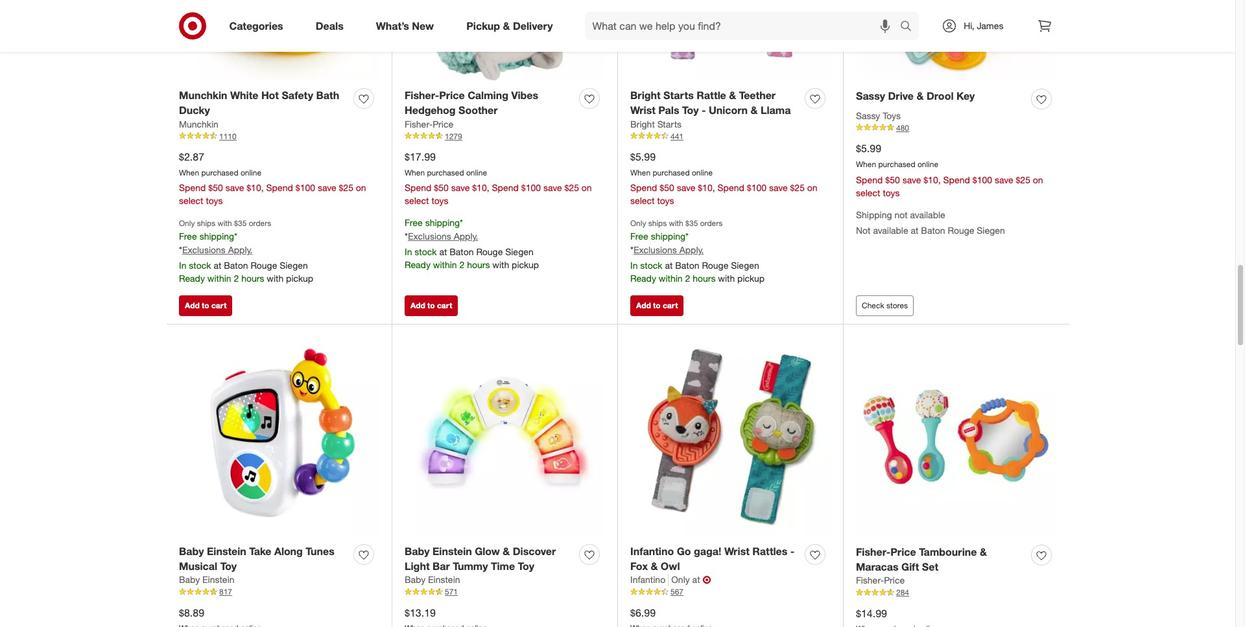Task type: vqa. For each thing, say whether or not it's contained in the screenshot.


Task type: locate. For each thing, give the bounding box(es) containing it.
when down $2.87
[[179, 168, 199, 177]]

$50 up not
[[885, 174, 900, 185]]

$25 inside the $2.87 when purchased online spend $50 save $10, spend $100 save $25 on select toys
[[339, 182, 353, 193]]

infantino go gaga! wrist rattles - fox & owl image
[[630, 337, 830, 537], [630, 337, 830, 537]]

$50 for sassy drive & drool key
[[885, 174, 900, 185]]

0 horizontal spatial $5.99 when purchased online spend $50 save $10, spend $100 save $25 on select toys
[[630, 150, 818, 206]]

- right rattles at the right
[[790, 545, 795, 558]]

bright for bright starts rattle & teether wrist pals toy - unicorn & llama
[[630, 89, 661, 102]]

0 vertical spatial wrist
[[630, 104, 656, 117]]

$5.99 down the sassy toys link at the top right of the page
[[856, 142, 881, 155]]

$2.87
[[179, 150, 204, 163]]

within
[[433, 259, 457, 271], [207, 273, 231, 284], [659, 273, 683, 284]]

1 vertical spatial -
[[790, 545, 795, 558]]

ships for $5.99
[[648, 219, 667, 228]]

0 horizontal spatial in
[[179, 260, 186, 271]]

time
[[491, 560, 515, 573]]

price up 1279
[[433, 118, 453, 129]]

$10, for calming
[[472, 182, 489, 193]]

0 horizontal spatial wrist
[[630, 104, 656, 117]]

$10, down 1110 link
[[247, 182, 264, 193]]

unicorn
[[709, 104, 748, 117]]

3 add from the left
[[636, 301, 651, 310]]

1 horizontal spatial ready
[[405, 259, 431, 271]]

1 vertical spatial starts
[[657, 118, 682, 129]]

baby einstein for musical
[[179, 575, 234, 586]]

567
[[671, 588, 684, 598]]

0 horizontal spatial shipping
[[199, 231, 234, 242]]

baby einstein link down bar
[[405, 574, 460, 587]]

price inside fisher-price calming vibes hedgehog soother
[[439, 89, 465, 102]]

fisher-price for hedgehog
[[405, 118, 453, 129]]

¬
[[703, 574, 711, 587]]

fisher-price for maracas
[[856, 576, 905, 587]]

1 vertical spatial fisher-price
[[856, 576, 905, 587]]

0 horizontal spatial baby einstein link
[[179, 574, 234, 587]]

$10,
[[924, 174, 941, 185], [247, 182, 264, 193], [472, 182, 489, 193], [698, 182, 715, 193]]

when inside the $2.87 when purchased online spend $50 save $10, spend $100 save $25 on select toys
[[179, 168, 199, 177]]

$35 for $2.87
[[234, 219, 247, 228]]

on inside $17.99 when purchased online spend $50 save $10, spend $100 save $25 on select toys
[[582, 182, 592, 193]]

search
[[894, 20, 926, 33]]

purchased down "$17.99"
[[427, 168, 464, 177]]

hours
[[467, 259, 490, 271], [241, 273, 264, 284], [693, 273, 716, 284]]

1 add to cart from the left
[[185, 301, 227, 310]]

$50 down 1110
[[208, 182, 223, 193]]

$25 inside $17.99 when purchased online spend $50 save $10, spend $100 save $25 on select toys
[[565, 182, 579, 193]]

only inside infantino only at ¬
[[671, 575, 690, 586]]

2 horizontal spatial apply.
[[679, 245, 704, 256]]

purchased inside the $2.87 when purchased online spend $50 save $10, spend $100 save $25 on select toys
[[201, 168, 238, 177]]

when
[[856, 159, 876, 169], [179, 168, 199, 177], [405, 168, 425, 177], [630, 168, 651, 177]]

1 horizontal spatial $5.99 when purchased online spend $50 save $10, spend $100 save $25 on select toys
[[856, 142, 1043, 198]]

fisher-price link for maracas
[[856, 575, 905, 588]]

set
[[922, 561, 938, 574]]

orders for $5.99
[[700, 219, 723, 228]]

ready inside free shipping * * exclusions apply. in stock at  baton rouge siegen ready within 2 hours with pickup
[[405, 259, 431, 271]]

& right pickup
[[503, 19, 510, 32]]

$100 for munchkin white hot safety bath ducky
[[296, 182, 315, 193]]

1 vertical spatial bright
[[630, 118, 655, 129]]

1 sassy from the top
[[856, 89, 885, 102]]

2 horizontal spatial exclusions
[[634, 245, 677, 256]]

0 horizontal spatial apply.
[[228, 245, 252, 256]]

online inside the $2.87 when purchased online spend $50 save $10, spend $100 save $25 on select toys
[[241, 168, 261, 177]]

2 horizontal spatial hours
[[693, 273, 716, 284]]

$25 for fisher-price calming vibes hedgehog soother
[[565, 182, 579, 193]]

baby einstein link down musical
[[179, 574, 234, 587]]

2 horizontal spatial within
[[659, 273, 683, 284]]

$5.99 down the bright starts link
[[630, 150, 656, 163]]

price up "gift"
[[890, 546, 916, 559]]

2 horizontal spatial only
[[671, 575, 690, 586]]

price inside fisher-price tambourine & maracas gift set
[[890, 546, 916, 559]]

to for $5.99
[[653, 301, 661, 310]]

0 horizontal spatial to
[[202, 301, 209, 310]]

calming
[[468, 89, 508, 102]]

when down the sassy toys link at the top right of the page
[[856, 159, 876, 169]]

$5.99
[[856, 142, 881, 155], [630, 150, 656, 163]]

only ships with $35 orders free shipping * * exclusions apply. in stock at  baton rouge siegen ready within 2 hours with pickup
[[179, 219, 313, 284], [630, 219, 765, 284]]

categories link
[[218, 12, 299, 40]]

fisher-price link
[[405, 118, 453, 131], [856, 575, 905, 588]]

shipping inside free shipping * * exclusions apply. in stock at  baton rouge siegen ready within 2 hours with pickup
[[425, 217, 460, 228]]

0 horizontal spatial ready
[[179, 273, 205, 284]]

vibes
[[511, 89, 538, 102]]

munchkin down ducky
[[179, 118, 218, 129]]

2 munchkin from the top
[[179, 118, 218, 129]]

0 horizontal spatial add
[[185, 301, 200, 310]]

1 horizontal spatial add to cart
[[411, 301, 452, 310]]

owl
[[661, 560, 680, 573]]

add to cart button for $17.99
[[405, 296, 458, 316]]

hours inside free shipping * * exclusions apply. in stock at  baton rouge siegen ready within 2 hours with pickup
[[467, 259, 490, 271]]

starts inside the bright starts link
[[657, 118, 682, 129]]

1 horizontal spatial ships
[[648, 219, 667, 228]]

drool
[[927, 89, 954, 102]]

1 horizontal spatial fisher-price
[[856, 576, 905, 587]]

2 horizontal spatial ready
[[630, 273, 656, 284]]

price
[[439, 89, 465, 102], [433, 118, 453, 129], [890, 546, 916, 559], [884, 576, 905, 587]]

baby up musical
[[179, 545, 204, 558]]

$100
[[973, 174, 992, 185], [296, 182, 315, 193], [521, 182, 541, 193], [747, 182, 767, 193]]

0 vertical spatial bright
[[630, 89, 661, 102]]

einstein
[[207, 545, 246, 558], [432, 545, 472, 558], [202, 575, 234, 586], [428, 575, 460, 586]]

save
[[903, 174, 921, 185], [995, 174, 1013, 185], [225, 182, 244, 193], [318, 182, 336, 193], [451, 182, 470, 193], [543, 182, 562, 193], [677, 182, 695, 193], [769, 182, 788, 193]]

2 orders from the left
[[700, 219, 723, 228]]

starts up pals
[[663, 89, 694, 102]]

& right tambourine on the bottom of the page
[[980, 546, 987, 559]]

apply. for bright starts rattle & teether wrist pals toy - unicorn & llama
[[679, 245, 704, 256]]

when for munchkin white hot safety bath ducky
[[179, 168, 199, 177]]

2 add from the left
[[411, 301, 425, 310]]

$10, up 'shipping not available not available at baton rouge siegen'
[[924, 174, 941, 185]]

0 horizontal spatial fisher-price
[[405, 118, 453, 129]]

einstein up bar
[[432, 545, 472, 558]]

0 vertical spatial starts
[[663, 89, 694, 102]]

when for bright starts rattle & teether wrist pals toy - unicorn & llama
[[630, 168, 651, 177]]

1 vertical spatial wrist
[[724, 545, 750, 558]]

1 only ships with $35 orders free shipping * * exclusions apply. in stock at  baton rouge siegen ready within 2 hours with pickup from the left
[[179, 219, 313, 284]]

0 horizontal spatial exclusions apply. button
[[182, 244, 252, 257]]

exclusions apply. button for bright starts rattle & teether wrist pals toy - unicorn & llama
[[634, 244, 704, 257]]

purchased down $2.87
[[201, 168, 238, 177]]

sassy for sassy toys
[[856, 110, 880, 121]]

1 ships from the left
[[197, 219, 215, 228]]

fisher-price link for hedgehog
[[405, 118, 453, 131]]

on inside the $2.87 when purchased online spend $50 save $10, spend $100 save $25 on select toys
[[356, 182, 366, 193]]

toys for bright starts rattle & teether wrist pals toy - unicorn & llama
[[657, 195, 674, 206]]

infantino inside infantino go gaga! wrist rattles - fox & owl
[[630, 545, 674, 558]]

1110 link
[[179, 131, 379, 142]]

baby up light
[[405, 545, 430, 558]]

1 munchkin from the top
[[179, 89, 227, 102]]

1 orders from the left
[[249, 219, 271, 228]]

pickup for munchkin white hot safety bath ducky
[[286, 273, 313, 284]]

-
[[702, 104, 706, 117], [790, 545, 795, 558]]

toy inside the baby einstein glow & discover light bar tummy time toy
[[518, 560, 534, 573]]

$50 inside the $2.87 when purchased online spend $50 save $10, spend $100 save $25 on select toys
[[208, 182, 223, 193]]

purchased for drive
[[878, 159, 915, 169]]

1 to from the left
[[202, 301, 209, 310]]

exclusions for bright starts rattle & teether wrist pals toy - unicorn & llama
[[634, 245, 677, 256]]

infantino for infantino only at ¬
[[630, 575, 665, 586]]

toys inside $17.99 when purchased online spend $50 save $10, spend $100 save $25 on select toys
[[432, 195, 448, 206]]

0 horizontal spatial stock
[[189, 260, 211, 271]]

2 horizontal spatial add to cart
[[636, 301, 678, 310]]

add for $2.87
[[185, 301, 200, 310]]

$10, for &
[[924, 174, 941, 185]]

toy up 817
[[220, 560, 237, 573]]

free for bright starts rattle & teether wrist pals toy - unicorn & llama
[[630, 231, 648, 242]]

1 horizontal spatial free
[[405, 217, 423, 228]]

wrist right gaga!
[[724, 545, 750, 558]]

toy inside bright starts rattle & teether wrist pals toy - unicorn & llama
[[682, 104, 699, 117]]

0 horizontal spatial available
[[873, 225, 908, 236]]

fisher-price down hedgehog
[[405, 118, 453, 129]]

online inside $17.99 when purchased online spend $50 save $10, spend $100 save $25 on select toys
[[466, 168, 487, 177]]

0 vertical spatial available
[[910, 209, 945, 220]]

$100 down 441 link
[[747, 182, 767, 193]]

0 vertical spatial infantino
[[630, 545, 674, 558]]

0 horizontal spatial pickup
[[286, 273, 313, 284]]

online down 480 link
[[918, 159, 938, 169]]

1 vertical spatial sassy
[[856, 110, 880, 121]]

select for bright starts rattle & teether wrist pals toy - unicorn & llama
[[630, 195, 655, 206]]

1110
[[219, 131, 237, 141]]

1 baby einstein from the left
[[179, 575, 234, 586]]

1 horizontal spatial baby einstein
[[405, 575, 460, 586]]

free
[[405, 217, 423, 228], [179, 231, 197, 242], [630, 231, 648, 242]]

2 horizontal spatial in
[[630, 260, 638, 271]]

white
[[230, 89, 258, 102]]

1 horizontal spatial stock
[[415, 247, 437, 258]]

add to cart for $2.87
[[185, 301, 227, 310]]

online down 1110 link
[[241, 168, 261, 177]]

2 horizontal spatial add to cart button
[[630, 296, 684, 316]]

fisher-price link down maracas
[[856, 575, 905, 588]]

0 vertical spatial -
[[702, 104, 706, 117]]

infantino
[[630, 545, 674, 558], [630, 575, 665, 586]]

1 horizontal spatial within
[[433, 259, 457, 271]]

toy inside baby einstein take along tunes musical toy
[[220, 560, 237, 573]]

free inside free shipping * * exclusions apply. in stock at  baton rouge siegen ready within 2 hours with pickup
[[405, 217, 423, 228]]

2 horizontal spatial free
[[630, 231, 648, 242]]

2 horizontal spatial cart
[[663, 301, 678, 310]]

0 horizontal spatial add to cart button
[[179, 296, 232, 316]]

wrist up bright starts
[[630, 104, 656, 117]]

0 horizontal spatial only ships with $35 orders free shipping * * exclusions apply. in stock at  baton rouge siegen ready within 2 hours with pickup
[[179, 219, 313, 284]]

siegen
[[977, 225, 1005, 236], [505, 247, 534, 258], [280, 260, 308, 271], [731, 260, 759, 271]]

fisher- up hedgehog
[[405, 89, 439, 102]]

starts
[[663, 89, 694, 102], [657, 118, 682, 129]]

exclusions apply. button for munchkin white hot safety bath ducky
[[182, 244, 252, 257]]

1 horizontal spatial -
[[790, 545, 795, 558]]

$10, inside $17.99 when purchased online spend $50 save $10, spend $100 save $25 on select toys
[[472, 182, 489, 193]]

2 horizontal spatial add
[[636, 301, 651, 310]]

2 baby einstein link from the left
[[405, 574, 460, 587]]

purchased down 480
[[878, 159, 915, 169]]

284 link
[[856, 588, 1056, 599]]

1 horizontal spatial add to cart button
[[405, 296, 458, 316]]

0 vertical spatial fisher-price link
[[405, 118, 453, 131]]

in inside free shipping * * exclusions apply. in stock at  baton rouge siegen ready within 2 hours with pickup
[[405, 247, 412, 258]]

einstein down bar
[[428, 575, 460, 586]]

fisher-price tambourine & maracas gift set image
[[856, 337, 1056, 538], [856, 337, 1056, 538]]

& down teether
[[751, 104, 758, 117]]

available down not
[[873, 225, 908, 236]]

*
[[460, 217, 463, 228], [405, 231, 408, 242], [234, 231, 237, 242], [686, 231, 689, 242], [179, 245, 182, 256], [630, 245, 634, 256]]

1 add to cart button from the left
[[179, 296, 232, 316]]

in
[[405, 247, 412, 258], [179, 260, 186, 271], [630, 260, 638, 271]]

1 horizontal spatial fisher-price link
[[856, 575, 905, 588]]

to for $2.87
[[202, 301, 209, 310]]

when inside $17.99 when purchased online spend $50 save $10, spend $100 save $25 on select toys
[[405, 168, 425, 177]]

$25 for munchkin white hot safety bath ducky
[[339, 182, 353, 193]]

$35 for $5.99
[[686, 219, 698, 228]]

gaga!
[[694, 545, 721, 558]]

& up time
[[503, 545, 510, 558]]

$25
[[1016, 174, 1030, 185], [339, 182, 353, 193], [565, 182, 579, 193], [790, 182, 805, 193]]

wrist inside infantino go gaga! wrist rattles - fox & owl
[[724, 545, 750, 558]]

2 ships from the left
[[648, 219, 667, 228]]

2 cart from the left
[[437, 301, 452, 310]]

0 horizontal spatial toy
[[220, 560, 237, 573]]

1 horizontal spatial exclusions
[[408, 231, 451, 242]]

1 horizontal spatial shipping
[[425, 217, 460, 228]]

0 horizontal spatial baby einstein
[[179, 575, 234, 586]]

$50 for fisher-price calming vibes hedgehog soother
[[434, 182, 449, 193]]

only for $5.99
[[630, 219, 646, 228]]

only
[[179, 219, 195, 228], [630, 219, 646, 228], [671, 575, 690, 586]]

on for fisher-price calming vibes hedgehog soother
[[582, 182, 592, 193]]

1 horizontal spatial $5.99
[[856, 142, 881, 155]]

2 sassy from the top
[[856, 110, 880, 121]]

2 horizontal spatial 2
[[685, 273, 690, 284]]

sassy up sassy toys
[[856, 89, 885, 102]]

online down 1279 link
[[466, 168, 487, 177]]

bright starts link
[[630, 118, 682, 131]]

siegen inside free shipping * * exclusions apply. in stock at  baton rouge siegen ready within 2 hours with pickup
[[505, 247, 534, 258]]

einstein up musical
[[207, 545, 246, 558]]

at inside free shipping * * exclusions apply. in stock at  baton rouge siegen ready within 2 hours with pickup
[[439, 247, 447, 258]]

$100 down 1279 link
[[521, 182, 541, 193]]

1 horizontal spatial to
[[427, 301, 435, 310]]

1 horizontal spatial toy
[[518, 560, 534, 573]]

go
[[677, 545, 691, 558]]

select inside the $2.87 when purchased online spend $50 save $10, spend $100 save $25 on select toys
[[179, 195, 203, 206]]

hot
[[261, 89, 279, 102]]

take
[[249, 545, 271, 558]]

0 horizontal spatial add to cart
[[185, 301, 227, 310]]

munchkin up ducky
[[179, 89, 227, 102]]

2 horizontal spatial toy
[[682, 104, 699, 117]]

munchkin white hot safety bath ducky image
[[179, 0, 379, 81], [179, 0, 379, 81]]

bright starts rattle & teether wrist pals toy - unicorn & llama link
[[630, 88, 800, 118]]

apply. for munchkin white hot safety bath ducky
[[228, 245, 252, 256]]

$25 for bright starts rattle & teether wrist pals toy - unicorn & llama
[[790, 182, 805, 193]]

$100 inside $17.99 when purchased online spend $50 save $10, spend $100 save $25 on select toys
[[521, 182, 541, 193]]

infantino up 'fox'
[[630, 545, 674, 558]]

hedgehog
[[405, 104, 456, 117]]

purchased inside $17.99 when purchased online spend $50 save $10, spend $100 save $25 on select toys
[[427, 168, 464, 177]]

baby inside baby einstein take along tunes musical toy
[[179, 545, 204, 558]]

einstein inside baby einstein take along tunes musical toy
[[207, 545, 246, 558]]

on
[[1033, 174, 1043, 185], [356, 182, 366, 193], [582, 182, 592, 193], [807, 182, 818, 193]]

fisher-price down maracas
[[856, 576, 905, 587]]

baby einstein take along tunes musical toy image
[[179, 337, 379, 537], [179, 337, 379, 537]]

2 horizontal spatial stock
[[640, 260, 662, 271]]

fisher-price calming vibes hedgehog soother
[[405, 89, 538, 117]]

spend
[[856, 174, 883, 185], [943, 174, 970, 185], [179, 182, 206, 193], [266, 182, 293, 193], [405, 182, 432, 193], [492, 182, 519, 193], [630, 182, 657, 193], [718, 182, 744, 193]]

when for sassy drive & drool key
[[856, 159, 876, 169]]

ready
[[405, 259, 431, 271], [179, 273, 205, 284], [630, 273, 656, 284]]

baby einstein glow & discover light bar tummy time toy image
[[405, 337, 604, 537], [405, 337, 604, 537]]

tummy
[[453, 560, 488, 573]]

1 baby einstein link from the left
[[179, 574, 234, 587]]

1 horizontal spatial cart
[[437, 301, 452, 310]]

1 horizontal spatial $35
[[686, 219, 698, 228]]

rouge inside 'shipping not available not available at baton rouge siegen'
[[948, 225, 974, 236]]

2 horizontal spatial pickup
[[737, 273, 765, 284]]

apply. inside free shipping * * exclusions apply. in stock at  baton rouge siegen ready within 2 hours with pickup
[[454, 231, 478, 242]]

1 horizontal spatial orders
[[700, 219, 723, 228]]

0 horizontal spatial $35
[[234, 219, 247, 228]]

toys for munchkin white hot safety bath ducky
[[206, 195, 223, 206]]

$50 down "$17.99"
[[434, 182, 449, 193]]

on for bright starts rattle & teether wrist pals toy - unicorn & llama
[[807, 182, 818, 193]]

fisher- up maracas
[[856, 546, 891, 559]]

2 only ships with $35 orders free shipping * * exclusions apply. in stock at  baton rouge siegen ready within 2 hours with pickup from the left
[[630, 219, 765, 284]]

infantino inside infantino only at ¬
[[630, 575, 665, 586]]

$5.99 when purchased online spend $50 save $10, spend $100 save $25 on select toys down 441 link
[[630, 150, 818, 206]]

$10, up free shipping * * exclusions apply. in stock at  baton rouge siegen ready within 2 hours with pickup
[[472, 182, 489, 193]]

2 infantino from the top
[[630, 575, 665, 586]]

only for $2.87
[[179, 219, 195, 228]]

available right not
[[910, 209, 945, 220]]

2 bright from the top
[[630, 118, 655, 129]]

rouge inside free shipping * * exclusions apply. in stock at  baton rouge siegen ready within 2 hours with pickup
[[476, 247, 503, 258]]

1 horizontal spatial only ships with $35 orders free shipping * * exclusions apply. in stock at  baton rouge siegen ready within 2 hours with pickup
[[630, 219, 765, 284]]

infantino down 'fox'
[[630, 575, 665, 586]]

sassy left toys
[[856, 110, 880, 121]]

$5.99 when purchased online spend $50 save $10, spend $100 save $25 on select toys
[[856, 142, 1043, 198], [630, 150, 818, 206]]

$5.99 when purchased online spend $50 save $10, spend $100 save $25 on select toys down 480 link
[[856, 142, 1043, 198]]

480
[[896, 123, 909, 133]]

$50 inside $17.99 when purchased online spend $50 save $10, spend $100 save $25 on select toys
[[434, 182, 449, 193]]

1 bright from the top
[[630, 89, 661, 102]]

& up infantino link
[[651, 560, 658, 573]]

1 horizontal spatial apply.
[[454, 231, 478, 242]]

online down 441 link
[[692, 168, 713, 177]]

when down the bright starts link
[[630, 168, 651, 177]]

fisher-price link down hedgehog
[[405, 118, 453, 131]]

&
[[503, 19, 510, 32], [729, 89, 736, 102], [917, 89, 924, 102], [751, 104, 758, 117], [503, 545, 510, 558], [980, 546, 987, 559], [651, 560, 658, 573]]

hi, james
[[964, 20, 1004, 31]]

0 horizontal spatial hours
[[241, 273, 264, 284]]

$50 for munchkin white hot safety bath ducky
[[208, 182, 223, 193]]

sassy for sassy drive & drool key
[[856, 89, 885, 102]]

1 vertical spatial fisher-price link
[[856, 575, 905, 588]]

$10, down 441 link
[[698, 182, 715, 193]]

safety
[[282, 89, 313, 102]]

1 horizontal spatial wrist
[[724, 545, 750, 558]]

select inside $17.99 when purchased online spend $50 save $10, spend $100 save $25 on select toys
[[405, 195, 429, 206]]

- inside bright starts rattle & teether wrist pals toy - unicorn & llama
[[702, 104, 706, 117]]

$10, inside the $2.87 when purchased online spend $50 save $10, spend $100 save $25 on select toys
[[247, 182, 264, 193]]

3 add to cart button from the left
[[630, 296, 684, 316]]

to for $17.99
[[427, 301, 435, 310]]

pickup
[[512, 259, 539, 271], [286, 273, 313, 284], [737, 273, 765, 284]]

0 horizontal spatial 2
[[234, 273, 239, 284]]

rouge
[[948, 225, 974, 236], [476, 247, 503, 258], [251, 260, 277, 271], [702, 260, 728, 271]]

$5.99 when purchased online spend $50 save $10, spend $100 save $25 on select toys for &
[[630, 150, 818, 206]]

1 add from the left
[[185, 301, 200, 310]]

$50 down 441 on the right top of page
[[660, 182, 674, 193]]

0 horizontal spatial fisher-price link
[[405, 118, 453, 131]]

add to cart button for $5.99
[[630, 296, 684, 316]]

munchkin inside "munchkin white hot safety bath ducky"
[[179, 89, 227, 102]]

pickup inside free shipping * * exclusions apply. in stock at  baton rouge siegen ready within 2 hours with pickup
[[512, 259, 539, 271]]

$100 down 1110 link
[[296, 182, 315, 193]]

& inside infantino go gaga! wrist rattles - fox & owl
[[651, 560, 658, 573]]

categories
[[229, 19, 283, 32]]

1 horizontal spatial add
[[411, 301, 425, 310]]

1 infantino from the top
[[630, 545, 674, 558]]

bright inside bright starts rattle & teether wrist pals toy - unicorn & llama
[[630, 89, 661, 102]]

1 horizontal spatial baby einstein link
[[405, 574, 460, 587]]

starts down pals
[[657, 118, 682, 129]]

purchased for white
[[201, 168, 238, 177]]

3 cart from the left
[[663, 301, 678, 310]]

toys inside the $2.87 when purchased online spend $50 save $10, spend $100 save $25 on select toys
[[206, 195, 223, 206]]

bright starts rattle & teether wrist pals toy - unicorn & llama image
[[630, 0, 830, 81], [630, 0, 830, 81]]

2 baby einstein from the left
[[405, 575, 460, 586]]

0 horizontal spatial cart
[[211, 301, 227, 310]]

at inside infantino only at ¬
[[692, 575, 700, 586]]

shipping not available not available at baton rouge siegen
[[856, 209, 1005, 236]]

0 horizontal spatial only
[[179, 219, 195, 228]]

munchkin for munchkin white hot safety bath ducky
[[179, 89, 227, 102]]

1 horizontal spatial 2
[[459, 259, 465, 271]]

2 add to cart button from the left
[[405, 296, 458, 316]]

sassy drive & drool key image
[[856, 0, 1056, 81], [856, 0, 1056, 81]]

3 to from the left
[[653, 301, 661, 310]]

exclusions
[[408, 231, 451, 242], [182, 245, 226, 256], [634, 245, 677, 256]]

available
[[910, 209, 945, 220], [873, 225, 908, 236]]

0 horizontal spatial -
[[702, 104, 706, 117]]

exclusions inside free shipping * * exclusions apply. in stock at  baton rouge siegen ready within 2 hours with pickup
[[408, 231, 451, 242]]

munchkin for munchkin
[[179, 118, 218, 129]]

baby inside the baby einstein glow & discover light bar tummy time toy
[[405, 545, 430, 558]]

purchased down 441 on the right top of page
[[653, 168, 690, 177]]

baby einstein for light
[[405, 575, 460, 586]]

purchased
[[878, 159, 915, 169], [201, 168, 238, 177], [427, 168, 464, 177], [653, 168, 690, 177]]

fisher-price
[[405, 118, 453, 129], [856, 576, 905, 587]]

0 horizontal spatial $5.99
[[630, 150, 656, 163]]

1 cart from the left
[[211, 301, 227, 310]]

1 $35 from the left
[[234, 219, 247, 228]]

2 add to cart from the left
[[411, 301, 452, 310]]

2 $35 from the left
[[686, 219, 698, 228]]

1 horizontal spatial in
[[405, 247, 412, 258]]

ships
[[197, 219, 215, 228], [648, 219, 667, 228]]

2 to from the left
[[427, 301, 435, 310]]

1 horizontal spatial only
[[630, 219, 646, 228]]

$35
[[234, 219, 247, 228], [686, 219, 698, 228]]

$100 inside the $2.87 when purchased online spend $50 save $10, spend $100 save $25 on select toys
[[296, 182, 315, 193]]

ducky
[[179, 104, 210, 117]]

munchkin link
[[179, 118, 218, 131]]

0 vertical spatial sassy
[[856, 89, 885, 102]]

price up hedgehog
[[439, 89, 465, 102]]

munchkin
[[179, 89, 227, 102], [179, 118, 218, 129]]

0 horizontal spatial exclusions
[[182, 245, 226, 256]]

baton
[[921, 225, 945, 236], [450, 247, 474, 258], [224, 260, 248, 271], [675, 260, 699, 271]]

2 horizontal spatial to
[[653, 301, 661, 310]]

toy down discover
[[518, 560, 534, 573]]

not
[[856, 225, 871, 236]]

1 vertical spatial infantino
[[630, 575, 665, 586]]

$100 down 480 link
[[973, 174, 992, 185]]

$13.19
[[405, 607, 436, 620]]

1 horizontal spatial hours
[[467, 259, 490, 271]]

baby einstein down musical
[[179, 575, 234, 586]]

2 horizontal spatial shipping
[[651, 231, 686, 242]]

toy right pals
[[682, 104, 699, 117]]

1 horizontal spatial exclusions apply. button
[[408, 230, 478, 243]]

0 vertical spatial munchkin
[[179, 89, 227, 102]]

0 vertical spatial fisher-price
[[405, 118, 453, 129]]

0 horizontal spatial free
[[179, 231, 197, 242]]

2 horizontal spatial exclusions apply. button
[[634, 244, 704, 257]]

along
[[274, 545, 303, 558]]

1 horizontal spatial pickup
[[512, 259, 539, 271]]

baby einstein link for musical
[[179, 574, 234, 587]]

fisher-price calming vibes hedgehog soother image
[[405, 0, 604, 81], [405, 0, 604, 81]]

starts inside bright starts rattle & teether wrist pals toy - unicorn & llama
[[663, 89, 694, 102]]

817 link
[[179, 587, 379, 599]]

baby einstein down bar
[[405, 575, 460, 586]]

baby einstein link
[[179, 574, 234, 587], [405, 574, 460, 587]]

toy
[[682, 104, 699, 117], [220, 560, 237, 573], [518, 560, 534, 573]]

baby einstein link for light
[[405, 574, 460, 587]]

- down rattle
[[702, 104, 706, 117]]

when down "$17.99"
[[405, 168, 425, 177]]

3 add to cart from the left
[[636, 301, 678, 310]]

0 horizontal spatial within
[[207, 273, 231, 284]]



Task type: describe. For each thing, give the bounding box(es) containing it.
441 link
[[630, 131, 830, 142]]

What can we help you find? suggestions appear below search field
[[585, 12, 904, 40]]

orders for $2.87
[[249, 219, 271, 228]]

fisher- down hedgehog
[[405, 118, 433, 129]]

infantino go gaga! wrist rattles - fox & owl link
[[630, 545, 800, 574]]

add for $5.99
[[636, 301, 651, 310]]

select for munchkin white hot safety bath ducky
[[179, 195, 203, 206]]

fisher- inside fisher-price calming vibes hedgehog soother
[[405, 89, 439, 102]]

571
[[445, 588, 458, 598]]

sassy toys link
[[856, 109, 901, 122]]

hours for bright starts rattle & teether wrist pals toy - unicorn & llama
[[693, 273, 716, 284]]

starts for bright starts rattle & teether wrist pals toy - unicorn & llama
[[663, 89, 694, 102]]

rattles
[[752, 545, 787, 558]]

within for munchkin white hot safety bath ducky
[[207, 273, 231, 284]]

& right the drive
[[917, 89, 924, 102]]

cart for $5.99
[[663, 301, 678, 310]]

stock for munchkin white hot safety bath ducky
[[189, 260, 211, 271]]

sassy drive & drool key
[[856, 89, 975, 102]]

fisher- down maracas
[[856, 576, 884, 587]]

cart for $17.99
[[437, 301, 452, 310]]

teether
[[739, 89, 776, 102]]

what's new link
[[365, 12, 450, 40]]

& inside the baby einstein glow & discover light bar tummy time toy
[[503, 545, 510, 558]]

select for sassy drive & drool key
[[856, 187, 880, 198]]

add to cart button for $2.87
[[179, 296, 232, 316]]

ready for bright starts rattle & teether wrist pals toy - unicorn & llama
[[630, 273, 656, 284]]

$5.99 for sassy drive & drool key
[[856, 142, 881, 155]]

what's new
[[376, 19, 434, 32]]

infantino go gaga! wrist rattles - fox & owl
[[630, 545, 795, 573]]

baby einstein take along tunes musical toy link
[[179, 545, 348, 574]]

within inside free shipping * * exclusions apply. in stock at  baton rouge siegen ready within 2 hours with pickup
[[433, 259, 457, 271]]

fisher-price calming vibes hedgehog soother link
[[405, 88, 574, 118]]

only ships with $35 orders free shipping * * exclusions apply. in stock at  baton rouge siegen ready within 2 hours with pickup for $2.87
[[179, 219, 313, 284]]

check stores
[[862, 301, 908, 310]]

maracas
[[856, 561, 899, 574]]

817
[[219, 588, 232, 598]]

480 link
[[856, 122, 1056, 134]]

$2.87 when purchased online spend $50 save $10, spend $100 save $25 on select toys
[[179, 150, 366, 206]]

online for &
[[918, 159, 938, 169]]

add to cart for $5.99
[[636, 301, 678, 310]]

$50 for bright starts rattle & teether wrist pals toy - unicorn & llama
[[660, 182, 674, 193]]

infantino only at ¬
[[630, 574, 711, 587]]

in for bright starts rattle & teether wrist pals toy - unicorn & llama
[[630, 260, 638, 271]]

select for fisher-price calming vibes hedgehog soother
[[405, 195, 429, 206]]

567 link
[[630, 587, 830, 599]]

glow
[[475, 545, 500, 558]]

siegen inside 'shipping not available not available at baton rouge siegen'
[[977, 225, 1005, 236]]

fisher- inside fisher-price tambourine & maracas gift set
[[856, 546, 891, 559]]

online for hot
[[241, 168, 261, 177]]

toys for fisher-price calming vibes hedgehog soother
[[432, 195, 448, 206]]

rattle
[[697, 89, 726, 102]]

$14.99
[[856, 607, 887, 620]]

infantino for infantino go gaga! wrist rattles - fox & owl
[[630, 545, 674, 558]]

baby down musical
[[179, 575, 200, 586]]

$8.89
[[179, 607, 204, 620]]

$5.99 when purchased online spend $50 save $10, spend $100 save $25 on select toys for drool
[[856, 142, 1043, 198]]

tambourine
[[919, 546, 977, 559]]

search button
[[894, 12, 926, 43]]

key
[[957, 89, 975, 102]]

price up 284
[[884, 576, 905, 587]]

baton inside free shipping * * exclusions apply. in stock at  baton rouge siegen ready within 2 hours with pickup
[[450, 247, 474, 258]]

& up unicorn
[[729, 89, 736, 102]]

gift
[[901, 561, 919, 574]]

baby einstein glow & discover light bar tummy time toy link
[[405, 545, 574, 574]]

tunes
[[306, 545, 334, 558]]

only ships with $35 orders free shipping * * exclusions apply. in stock at  baton rouge siegen ready within 2 hours with pickup for $5.99
[[630, 219, 765, 284]]

shipping for bright starts rattle & teether wrist pals toy - unicorn & llama
[[651, 231, 686, 242]]

571 link
[[405, 587, 604, 599]]

cart for $2.87
[[211, 301, 227, 310]]

441
[[671, 131, 684, 141]]

hi,
[[964, 20, 974, 31]]

on for sassy drive & drool key
[[1033, 174, 1043, 185]]

pickup for bright starts rattle & teether wrist pals toy - unicorn & llama
[[737, 273, 765, 284]]

at inside 'shipping not available not available at baton rouge siegen'
[[911, 225, 919, 236]]

$10, for hot
[[247, 182, 264, 193]]

free shipping * * exclusions apply. in stock at  baton rouge siegen ready within 2 hours with pickup
[[405, 217, 539, 271]]

- inside infantino go gaga! wrist rattles - fox & owl
[[790, 545, 795, 558]]

pals
[[658, 104, 679, 117]]

baby down light
[[405, 575, 426, 586]]

2 inside free shipping * * exclusions apply. in stock at  baton rouge siegen ready within 2 hours with pickup
[[459, 259, 465, 271]]

deals link
[[305, 12, 360, 40]]

shipping
[[856, 209, 892, 220]]

stores
[[886, 301, 908, 310]]

pickup & delivery
[[466, 19, 553, 32]]

starts for bright starts
[[657, 118, 682, 129]]

2 for bright starts rattle & teether wrist pals toy - unicorn & llama
[[685, 273, 690, 284]]

bar
[[433, 560, 450, 573]]

check stores button
[[856, 296, 914, 316]]

munchkin white hot safety bath ducky link
[[179, 88, 348, 118]]

add to cart for $17.99
[[411, 301, 452, 310]]

light
[[405, 560, 430, 573]]

1 vertical spatial available
[[873, 225, 908, 236]]

sassy toys
[[856, 110, 901, 121]]

purchased for starts
[[653, 168, 690, 177]]

ships for $2.87
[[197, 219, 215, 228]]

what's
[[376, 19, 409, 32]]

$100 for bright starts rattle & teether wrist pals toy - unicorn & llama
[[747, 182, 767, 193]]

stock inside free shipping * * exclusions apply. in stock at  baton rouge siegen ready within 2 hours with pickup
[[415, 247, 437, 258]]

baby einstein take along tunes musical toy
[[179, 545, 334, 573]]

toys for sassy drive & drool key
[[883, 187, 900, 198]]

stock for bright starts rattle & teether wrist pals toy - unicorn & llama
[[640, 260, 662, 271]]

add for $17.99
[[411, 301, 425, 310]]

when for fisher-price calming vibes hedgehog soother
[[405, 168, 425, 177]]

in for munchkin white hot safety bath ducky
[[179, 260, 186, 271]]

munchkin white hot safety bath ducky
[[179, 89, 339, 117]]

james
[[977, 20, 1004, 31]]

baby einstein glow & discover light bar tummy time toy
[[405, 545, 556, 573]]

exclusions for munchkin white hot safety bath ducky
[[182, 245, 226, 256]]

bath
[[316, 89, 339, 102]]

online for calming
[[466, 168, 487, 177]]

with inside free shipping * * exclusions apply. in stock at  baton rouge siegen ready within 2 hours with pickup
[[492, 259, 509, 271]]

deals
[[316, 19, 344, 32]]

wrist inside bright starts rattle & teether wrist pals toy - unicorn & llama
[[630, 104, 656, 117]]

& inside fisher-price tambourine & maracas gift set
[[980, 546, 987, 559]]

ready for munchkin white hot safety bath ducky
[[179, 273, 205, 284]]

new
[[412, 19, 434, 32]]

284
[[896, 588, 909, 598]]

baton inside 'shipping not available not available at baton rouge siegen'
[[921, 225, 945, 236]]

within for bright starts rattle & teether wrist pals toy - unicorn & llama
[[659, 273, 683, 284]]

$17.99
[[405, 150, 436, 163]]

einstein inside the baby einstein glow & discover light bar tummy time toy
[[432, 545, 472, 558]]

bright starts
[[630, 118, 682, 129]]

free for munchkin white hot safety bath ducky
[[179, 231, 197, 242]]

einstein up 817
[[202, 575, 234, 586]]

1 horizontal spatial available
[[910, 209, 945, 220]]

musical
[[179, 560, 217, 573]]

fisher-price tambourine & maracas gift set
[[856, 546, 987, 574]]

fisher-price tambourine & maracas gift set link
[[856, 545, 1026, 575]]

llama
[[761, 104, 791, 117]]

$17.99 when purchased online spend $50 save $10, spend $100 save $25 on select toys
[[405, 150, 592, 206]]

$6.99
[[630, 607, 656, 620]]

1279 link
[[405, 131, 604, 142]]

hours for munchkin white hot safety bath ducky
[[241, 273, 264, 284]]

bright starts rattle & teether wrist pals toy - unicorn & llama
[[630, 89, 791, 117]]

$100 for sassy drive & drool key
[[973, 174, 992, 185]]

online for rattle
[[692, 168, 713, 177]]

delivery
[[513, 19, 553, 32]]

$25 for sassy drive & drool key
[[1016, 174, 1030, 185]]

drive
[[888, 89, 914, 102]]

not
[[895, 209, 908, 220]]

infantino link
[[630, 574, 669, 587]]

shipping for munchkin white hot safety bath ducky
[[199, 231, 234, 242]]

$10, for rattle
[[698, 182, 715, 193]]

pickup
[[466, 19, 500, 32]]

1279
[[445, 131, 462, 141]]

on for munchkin white hot safety bath ducky
[[356, 182, 366, 193]]

bright for bright starts
[[630, 118, 655, 129]]

toys
[[883, 110, 901, 121]]

fox
[[630, 560, 648, 573]]

$5.99 for bright starts rattle & teether wrist pals toy - unicorn & llama
[[630, 150, 656, 163]]

pickup & delivery link
[[455, 12, 569, 40]]

check
[[862, 301, 884, 310]]

purchased for price
[[427, 168, 464, 177]]

$100 for fisher-price calming vibes hedgehog soother
[[521, 182, 541, 193]]

sassy drive & drool key link
[[856, 89, 975, 104]]



